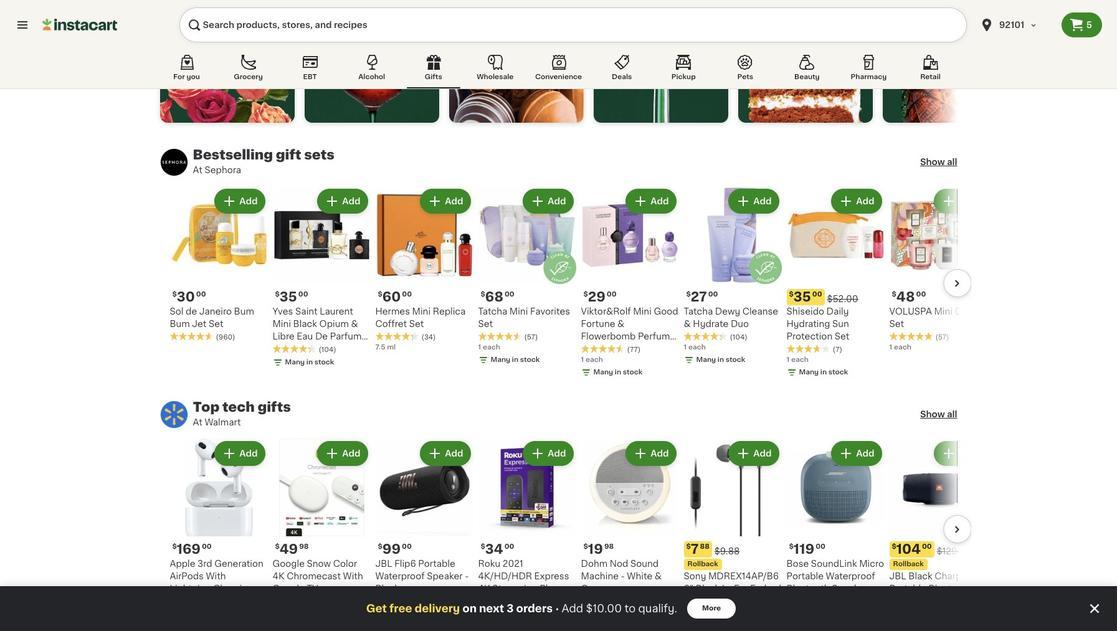 Task type: locate. For each thing, give the bounding box(es) containing it.
1 all from the top
[[948, 158, 958, 166]]

saint
[[295, 307, 318, 316]]

00 inside the $ 169 00
[[202, 544, 212, 551]]

2 show all from the top
[[921, 410, 958, 419]]

each down hydrate
[[689, 344, 706, 351]]

2 horizontal spatial speaker
[[890, 597, 926, 606]]

2 all from the top
[[948, 410, 958, 419]]

$ for 29
[[584, 291, 588, 298]]

98
[[299, 544, 309, 551], [605, 544, 614, 551]]

$ inside $ 27 00
[[687, 291, 691, 298]]

1 horizontal spatial rollback
[[894, 561, 925, 568]]

1 vertical spatial duo
[[273, 345, 291, 354]]

- inside apple 3rd generation airpods with lightning charging case - white
[[195, 597, 199, 606]]

$ inside the $ 34 00
[[481, 544, 486, 551]]

mini inside voluspa mini candle set
[[935, 307, 953, 316]]

waterproof
[[376, 572, 425, 581], [826, 572, 876, 581]]

29
[[588, 291, 606, 304]]

$ 48 00
[[892, 291, 927, 304]]

1 horizontal spatial 98
[[605, 544, 614, 551]]

stock down tatcha mini favorites set
[[520, 357, 540, 363]]

at
[[193, 166, 203, 175], [193, 418, 203, 427]]

each for 29
[[586, 357, 603, 363]]

add for 34
[[548, 450, 566, 458]]

(57) down tatcha mini favorites set
[[525, 334, 538, 341]]

set down 68
[[479, 320, 493, 329]]

$ 35 00 $52.00 shiseido daily hydrating sun protection set
[[787, 291, 859, 341]]

2 98 from the left
[[605, 544, 614, 551]]

mini inside tatcha mini favorites set
[[510, 307, 528, 316]]

1 horizontal spatial speaker
[[832, 585, 868, 594]]

for you button
[[160, 52, 214, 89]]

1 each for 68
[[479, 344, 501, 351]]

stock down (7)
[[829, 369, 849, 376]]

$ inside $ 29 00
[[584, 291, 588, 298]]

set inside hermes mini replica coffret set
[[409, 320, 424, 329]]

$ inside '$ 60 00'
[[378, 291, 383, 298]]

each for 48
[[895, 344, 912, 351]]

set down sun
[[835, 332, 850, 341]]

1 (57) from the left
[[525, 334, 538, 341]]

stock down (77)
[[623, 369, 643, 376]]

2 tatcha from the left
[[684, 307, 713, 316]]

0 vertical spatial show all
[[921, 158, 958, 166]]

0 horizontal spatial portable
[[419, 560, 456, 569]]

stock down 'de'
[[315, 359, 334, 366]]

bluetooth inside jbl black charge 4 portable bluetooth speaker
[[929, 585, 972, 594]]

add for 169
[[240, 450, 258, 458]]

00 inside $ 35 00 $52.00 shiseido daily hydrating sun protection set
[[813, 291, 823, 298]]

1 rollback from the left
[[688, 561, 719, 568]]

pickup
[[672, 74, 696, 80]]

00 inside $ 119 00
[[816, 544, 826, 551]]

98 inside $ 19 98
[[605, 544, 614, 551]]

1 each down 'flowerbomb'
[[581, 357, 603, 363]]

product group containing 68
[[479, 186, 576, 368]]

35 up yves on the left of the page
[[280, 291, 297, 304]]

many for 68
[[491, 357, 511, 363]]

1 horizontal spatial (57)
[[936, 334, 950, 341]]

0 horizontal spatial bum
[[170, 320, 190, 329]]

with down 3rd
[[206, 572, 226, 581]]

0 horizontal spatial rollback
[[688, 561, 719, 568]]

1 show from the top
[[921, 158, 946, 166]]

1 vertical spatial speaker
[[832, 585, 868, 594]]

set inside voluspa mini candle set
[[890, 320, 905, 329]]

add button for 49
[[319, 443, 367, 465]]

35 inside $ 35 00 $52.00 shiseido daily hydrating sun protection set
[[794, 291, 812, 304]]

in for 27
[[718, 357, 725, 363]]

pharmacy button
[[843, 52, 896, 89]]

at down top
[[193, 418, 203, 427]]

34
[[486, 543, 504, 556]]

1 vertical spatial show all
[[921, 410, 958, 419]]

black inside jbl flip6 portable waterproof speaker - black
[[376, 585, 400, 594]]

wi-
[[537, 597, 552, 606]]

(104) down 'de'
[[319, 347, 336, 354]]

many in stock down tatcha mini favorites set
[[491, 357, 540, 363]]

$ for 34
[[481, 544, 486, 551]]

bluetooth for portable
[[787, 585, 830, 594]]

at for bestselling
[[193, 166, 203, 175]]

tatcha inside tatcha mini favorites set
[[479, 307, 508, 316]]

pharmacy
[[851, 74, 887, 80]]

1 show all link from the top
[[921, 156, 958, 168]]

0 horizontal spatial 35
[[280, 291, 297, 304]]

slide 1 of 6 group
[[155, 0, 300, 128]]

(57) down voluspa mini candle set
[[936, 334, 950, 341]]

1 vertical spatial show
[[921, 410, 946, 419]]

many
[[491, 357, 511, 363], [697, 357, 716, 363], [285, 359, 305, 366], [594, 369, 614, 376], [800, 369, 819, 376]]

product group containing 119
[[787, 439, 885, 608]]

$ inside $ 19 98
[[584, 544, 588, 551]]

add for 60
[[445, 197, 464, 206]]

- up on
[[465, 572, 469, 581]]

each for 68
[[483, 344, 501, 351]]

set up (34)
[[409, 320, 424, 329]]

product group containing 49
[[273, 439, 371, 608]]

product group containing 34
[[479, 439, 576, 631]]

00 right the 34
[[505, 544, 515, 551]]

1 vertical spatial google
[[273, 585, 305, 594]]

00 for 27
[[709, 291, 719, 298]]

tatcha down 27
[[684, 307, 713, 316]]

7
[[691, 543, 699, 556]]

at for top
[[193, 418, 203, 427]]

daily
[[827, 307, 849, 316]]

speaker for bose
[[832, 585, 868, 594]]

1 vertical spatial portable
[[787, 572, 824, 581]]

$7.88 original price: $9.88 element
[[684, 542, 782, 558]]

jbl down 99
[[376, 560, 393, 569]]

speaker up (286)
[[427, 572, 463, 581]]

show all link for 119
[[921, 408, 958, 421]]

add button for 35
[[319, 190, 367, 213]]

alcohol
[[359, 74, 385, 80]]

4k
[[273, 572, 285, 581], [479, 585, 491, 594]]

00 inside the $ 68 00
[[505, 291, 515, 298]]

1 vertical spatial item carousel region
[[146, 439, 988, 631]]

duo inside tatcha dewy cleanse & hydrate duo
[[731, 320, 749, 329]]

1 vertical spatial show all link
[[921, 408, 958, 421]]

1 each down hydrate
[[684, 344, 706, 351]]

with up premium
[[479, 597, 499, 606]]

rollback for 7
[[688, 561, 719, 568]]

bluetooth inside 'bose soundlink micro portable waterproof bluetooth speaker - stone blue'
[[787, 585, 830, 594]]

tatcha down 68
[[479, 307, 508, 316]]

1 each down tatcha mini favorites set
[[479, 344, 501, 351]]

$ for 49
[[275, 544, 280, 551]]

set down voluspa
[[890, 320, 905, 329]]

in for 68
[[512, 357, 519, 363]]

1 each for 48
[[890, 344, 912, 351]]

on
[[463, 604, 477, 614]]

00 inside $ 48 00
[[917, 291, 927, 298]]

0 vertical spatial portable
[[419, 560, 456, 569]]

00
[[196, 291, 206, 298], [299, 291, 308, 298], [402, 291, 412, 298], [505, 291, 515, 298], [607, 291, 617, 298], [709, 291, 719, 298], [813, 291, 823, 298], [917, 291, 927, 298], [202, 544, 212, 551], [402, 544, 412, 551], [505, 544, 515, 551], [816, 544, 826, 551], [923, 544, 933, 551]]

many in stock for 29
[[594, 369, 643, 376]]

1 google from the top
[[273, 560, 305, 569]]

0 vertical spatial (104)
[[730, 334, 748, 341]]

2 35 from the left
[[794, 291, 812, 304]]

1 bluetooth from the left
[[787, 585, 830, 594]]

in down hydrate
[[718, 357, 725, 363]]

cable
[[479, 622, 504, 631]]

in
[[512, 357, 519, 363], [718, 357, 725, 363], [307, 359, 313, 366], [615, 369, 622, 376], [821, 369, 827, 376]]

show for $52.00
[[921, 158, 946, 166]]

show all link for $52.00
[[921, 156, 958, 168]]

00 right 27
[[709, 291, 719, 298]]

00 for 48
[[917, 291, 927, 298]]

stock for 27
[[726, 357, 746, 363]]

1 for 27
[[684, 344, 687, 351]]

0 horizontal spatial duo
[[273, 345, 291, 354]]

with down "ear"
[[743, 597, 763, 606]]

1 horizontal spatial (104)
[[730, 334, 748, 341]]

00 right 60
[[402, 291, 412, 298]]

35
[[280, 291, 297, 304], [794, 291, 812, 304]]

00 inside $ 27 00
[[709, 291, 719, 298]]

$ inside $ 104 00
[[892, 544, 897, 551]]

mini left candle
[[935, 307, 953, 316]]

0 horizontal spatial speaker
[[427, 572, 463, 581]]

slide 5 of 6 group
[[734, 0, 878, 128]]

dohm nod sound machine - white & grey
[[581, 560, 662, 594]]

add for 48
[[960, 197, 978, 206]]

(43)
[[628, 599, 642, 606]]

wholesale
[[477, 74, 514, 80]]

stock for 29
[[623, 369, 643, 376]]

1 show all from the top
[[921, 158, 958, 166]]

protection
[[787, 332, 833, 341]]

waterproof down soundlink on the right bottom of page
[[826, 572, 876, 581]]

bestselling gift sets at sephora
[[193, 148, 335, 175]]

black inside the sony mdrex14ap/b6 6" black in-ear earbud headphones with microphone
[[696, 585, 720, 594]]

1 horizontal spatial portable
[[787, 572, 824, 581]]

1 horizontal spatial jbl
[[890, 572, 907, 581]]

1 vertical spatial all
[[948, 410, 958, 419]]

00 inside $ 30 00
[[196, 291, 206, 298]]

1 horizontal spatial tatcha
[[684, 307, 713, 316]]

product group containing 104
[[890, 439, 988, 620]]

bum down the sol
[[170, 320, 190, 329]]

waterproof inside 'bose soundlink micro portable waterproof bluetooth speaker - stone blue'
[[826, 572, 876, 581]]

item carousel region containing 169
[[146, 439, 988, 631]]

$ inside the $ 169 00
[[172, 544, 177, 551]]

60
[[383, 291, 401, 304]]

with inside google snow color 4k chromecast with google tv
[[343, 572, 363, 581]]

flowerbomb
[[581, 332, 636, 341]]

35 up shiseido
[[794, 291, 812, 304]]

with
[[206, 572, 226, 581], [343, 572, 363, 581], [479, 597, 499, 606], [743, 597, 763, 606]]

wholesale button
[[469, 52, 522, 89]]

tatcha inside tatcha dewy cleanse & hydrate duo
[[684, 307, 713, 316]]

(104) down tatcha dewy cleanse & hydrate duo
[[730, 334, 748, 341]]

2 waterproof from the left
[[826, 572, 876, 581]]

black up eau
[[293, 320, 317, 329]]

mini inside hermes mini replica coffret set
[[412, 307, 431, 316]]

mini for 60
[[412, 307, 431, 316]]

chromecast
[[287, 572, 341, 581]]

add button
[[216, 190, 264, 213], [319, 190, 367, 213], [422, 190, 470, 213], [524, 190, 573, 213], [627, 190, 676, 213], [730, 190, 778, 213], [833, 190, 881, 213], [936, 190, 984, 213], [216, 443, 264, 465], [319, 443, 367, 465], [422, 443, 470, 465], [524, 443, 573, 465], [627, 443, 676, 465], [730, 443, 778, 465], [833, 443, 881, 465], [936, 443, 984, 465]]

& down sound
[[655, 572, 662, 581]]

99
[[383, 543, 401, 556]]

coffret
[[376, 320, 407, 329]]

$ inside $ 7 88
[[687, 544, 691, 551]]

jbl down 104
[[890, 572, 907, 581]]

portable down 104
[[890, 585, 927, 594]]

0 vertical spatial at
[[193, 166, 203, 175]]

1 horizontal spatial duo
[[731, 320, 749, 329]]

1 each down voluspa
[[890, 344, 912, 351]]

92101 button
[[972, 7, 1062, 42]]

1 horizontal spatial waterproof
[[826, 572, 876, 581]]

mini inside viktor&rolf mini good fortune & flowerbomb perfume set
[[634, 307, 652, 316]]

(57) for 48
[[936, 334, 950, 341]]

2 show from the top
[[921, 410, 946, 419]]

2 item carousel region from the top
[[146, 439, 988, 631]]

set down 'flowerbomb'
[[581, 345, 596, 354]]

white inside the dohm nod sound machine - white & grey
[[627, 572, 653, 581]]

35 for $ 35 00 $52.00 shiseido daily hydrating sun protection set
[[794, 291, 812, 304]]

in-
[[723, 585, 734, 594]]

each down tatcha mini favorites set
[[483, 344, 501, 351]]

jbl inside jbl flip6 portable waterproof speaker - black
[[376, 560, 393, 569]]

hydrate
[[693, 320, 729, 329]]

1 horizontal spatial bluetooth
[[929, 585, 972, 594]]

00 inside $ 99 00
[[402, 544, 412, 551]]

many in stock for 68
[[491, 357, 540, 363]]

add for $52.00
[[857, 197, 875, 206]]

$ inside $ 48 00
[[892, 291, 897, 298]]

7.5
[[376, 344, 386, 351]]

$ for 30
[[172, 291, 177, 298]]

2 bluetooth from the left
[[929, 585, 972, 594]]

2 vertical spatial speaker
[[890, 597, 926, 606]]

& inside the dohm nod sound machine - white & grey
[[655, 572, 662, 581]]

shop categories tab list
[[160, 52, 958, 89]]

bluetooth down charge
[[929, 585, 972, 594]]

headphones
[[684, 597, 741, 606]]

119
[[794, 543, 815, 556]]

0 vertical spatial 4k
[[273, 572, 285, 581]]

in down 'flowerbomb'
[[615, 369, 622, 376]]

white down charging
[[201, 597, 226, 606]]

stock down tatcha dewy cleanse & hydrate duo
[[726, 357, 746, 363]]

black up get
[[376, 585, 400, 594]]

- down micro
[[870, 585, 874, 594]]

0 vertical spatial item carousel region
[[146, 186, 988, 380]]

& left the •
[[547, 610, 554, 618]]

dohm
[[581, 560, 608, 569]]

many in stock down eau
[[285, 359, 334, 366]]

add button for 60
[[422, 190, 470, 213]]

add for 99
[[445, 450, 464, 458]]

- inside the dohm nod sound machine - white & grey
[[621, 572, 625, 581]]

0 horizontal spatial (57)
[[525, 334, 538, 341]]

0 horizontal spatial jbl
[[376, 560, 393, 569]]

slide 4 of 6 group
[[589, 0, 734, 128]]

00 right 30
[[196, 291, 206, 298]]

ebt button
[[283, 52, 337, 89]]

item carousel region containing 30
[[146, 186, 988, 380]]

4k down 49
[[273, 572, 285, 581]]

2 (57) from the left
[[936, 334, 950, 341]]

1 horizontal spatial bum
[[234, 307, 254, 316]]

each down voluspa
[[895, 344, 912, 351]]

&
[[351, 320, 358, 329], [618, 320, 625, 329], [684, 320, 691, 329], [655, 572, 662, 581], [547, 610, 554, 618]]

1 tatcha from the left
[[479, 307, 508, 316]]

2 horizontal spatial portable
[[890, 585, 927, 594]]

at inside top tech gifts at walmart
[[193, 418, 203, 427]]

4k up next in the left bottom of the page
[[479, 585, 491, 594]]

35 for $ 35 00
[[280, 291, 297, 304]]

google
[[273, 560, 305, 569], [273, 585, 305, 594]]

generation
[[215, 560, 264, 569]]

jbl
[[376, 560, 393, 569], [890, 572, 907, 581]]

item carousel region
[[146, 186, 988, 380], [146, 439, 988, 631]]

1 vertical spatial (104)
[[319, 347, 336, 354]]

2 show all link from the top
[[921, 408, 958, 421]]

(7)
[[833, 347, 843, 354]]

98 right 19 on the bottom of page
[[605, 544, 614, 551]]

opium
[[320, 320, 349, 329]]

many for 27
[[697, 357, 716, 363]]

$ inside $ 30 00
[[172, 291, 177, 298]]

add for 49
[[342, 450, 361, 458]]

black up headphones
[[696, 585, 720, 594]]

many in stock down hydrate
[[697, 357, 746, 363]]

gifts
[[258, 401, 291, 414]]

0 horizontal spatial bluetooth
[[787, 585, 830, 594]]

48
[[897, 291, 916, 304]]

$ inside $ 35 00
[[275, 291, 280, 298]]

0 vertical spatial show all link
[[921, 156, 958, 168]]

$ for 119
[[790, 544, 794, 551]]

add button for 30
[[216, 190, 264, 213]]

00 up saint
[[299, 291, 308, 298]]

to
[[625, 604, 636, 614]]

0 vertical spatial google
[[273, 560, 305, 569]]

$ 99 00
[[378, 543, 412, 556]]

add for 27
[[754, 197, 772, 206]]

0 horizontal spatial waterproof
[[376, 572, 425, 581]]

portable right flip6
[[419, 560, 456, 569]]

speaker inside jbl black charge 4 portable bluetooth speaker
[[890, 597, 926, 606]]

98 for 19
[[605, 544, 614, 551]]

0 horizontal spatial white
[[201, 597, 226, 606]]

0 vertical spatial duo
[[731, 320, 749, 329]]

add button for 48
[[936, 190, 984, 213]]

0 vertical spatial show
[[921, 158, 946, 166]]

snow
[[307, 560, 331, 569]]

1 vertical spatial white
[[201, 597, 226, 606]]

many down 'flowerbomb'
[[594, 369, 614, 376]]

00 for 169
[[202, 544, 212, 551]]

1 at from the top
[[193, 166, 203, 175]]

orders
[[517, 604, 553, 614]]

bum right janeiro
[[234, 307, 254, 316]]

None search field
[[180, 7, 967, 42]]

0 horizontal spatial tatcha
[[479, 307, 508, 316]]

dewy
[[716, 307, 741, 316]]

2 at from the top
[[193, 418, 203, 427]]

qualify.
[[639, 604, 678, 614]]

set
[[209, 320, 224, 329], [409, 320, 424, 329], [479, 320, 493, 329], [890, 320, 905, 329], [835, 332, 850, 341], [581, 345, 596, 354]]

00 right 104
[[923, 544, 933, 551]]

0 horizontal spatial (104)
[[319, 347, 336, 354]]

at inside bestselling gift sets at sephora
[[193, 166, 203, 175]]

many in stock down (7)
[[800, 369, 849, 376]]

2 vertical spatial portable
[[890, 585, 927, 594]]

with down 'color'
[[343, 572, 363, 581]]

& left hydrate
[[684, 320, 691, 329]]

00 up shiseido
[[813, 291, 823, 298]]

grey
[[581, 585, 603, 594]]

00 inside $ 104 00
[[923, 544, 933, 551]]

$ inside the $ 68 00
[[481, 291, 486, 298]]

$ for 7
[[687, 544, 691, 551]]

jbl inside jbl black charge 4 portable bluetooth speaker
[[890, 572, 907, 581]]

$ inside the $ 49 98
[[275, 544, 280, 551]]

0 vertical spatial all
[[948, 158, 958, 166]]

$ inside $ 35 00 $52.00 shiseido daily hydrating sun protection set
[[790, 291, 794, 298]]

bluetooth
[[787, 585, 830, 594], [929, 585, 972, 594]]

mini up (34)
[[412, 307, 431, 316]]

rollback up sony
[[688, 561, 719, 568]]

0 vertical spatial speaker
[[427, 572, 463, 581]]

jbl for jbl black charge 4 portable bluetooth speaker
[[890, 572, 907, 581]]

ml
[[387, 344, 396, 351]]

speaker inside 'bose soundlink micro portable waterproof bluetooth speaker - stone blue'
[[832, 585, 868, 594]]

many down tatcha mini favorites set
[[491, 357, 511, 363]]

7.5 ml
[[376, 344, 396, 351]]

1 vertical spatial 4k
[[479, 585, 491, 594]]

white down sound
[[627, 572, 653, 581]]

bose soundlink micro portable waterproof bluetooth speaker - stone blue
[[787, 560, 885, 606]]

rollback down 104
[[894, 561, 925, 568]]

slide 6 of 6 group
[[878, 0, 1023, 128]]

1 down 'flowerbomb'
[[581, 357, 584, 363]]

grocery button
[[222, 52, 275, 89]]

1 vertical spatial jbl
[[890, 572, 907, 581]]

$ inside $ 99 00
[[378, 544, 383, 551]]

white
[[627, 572, 653, 581], [201, 597, 226, 606]]

$52.00
[[828, 295, 859, 304]]

1 horizontal spatial white
[[627, 572, 653, 581]]

0 vertical spatial jbl
[[376, 560, 393, 569]]

2 rollback from the left
[[894, 561, 925, 568]]

bluetooth up stone
[[787, 585, 830, 594]]

00 up 3rd
[[202, 544, 212, 551]]

product group containing 60
[[376, 186, 474, 353]]

0 horizontal spatial 4k
[[273, 572, 285, 581]]

product group containing 169
[[170, 439, 268, 606]]

00 inside '$ 60 00'
[[402, 291, 412, 298]]

duo down dewy at the right of page
[[731, 320, 749, 329]]

bluetooth for 4
[[929, 585, 972, 594]]

00 inside the $ 34 00
[[505, 544, 515, 551]]

0 horizontal spatial 98
[[299, 544, 309, 551]]

rollback for 104
[[894, 561, 925, 568]]

product group containing 7
[[684, 439, 782, 620]]

& inside viktor&rolf mini good fortune & flowerbomb perfume set
[[618, 320, 625, 329]]

duo down libre
[[273, 345, 291, 354]]

add for 19
[[651, 450, 669, 458]]

apple 3rd generation airpods with lightning charging case - white
[[170, 560, 264, 606]]

set inside sol de janeiro bum bum jet set
[[209, 320, 224, 329]]

mini down yves on the left of the page
[[273, 320, 291, 329]]

google down 49
[[273, 560, 305, 569]]

mini down the $ 68 00
[[510, 307, 528, 316]]

nod
[[610, 560, 629, 569]]

portable inside 'bose soundlink micro portable waterproof bluetooth speaker - stone blue'
[[787, 572, 824, 581]]

each down 'flowerbomb'
[[586, 357, 603, 363]]

1 35 from the left
[[280, 291, 297, 304]]

00 inside $ 35 00
[[299, 291, 308, 298]]

top tech gifts at walmart
[[193, 401, 291, 427]]

many in stock down (77)
[[594, 369, 643, 376]]

add for 68
[[548, 197, 566, 206]]

(57)
[[525, 334, 538, 341], [936, 334, 950, 341]]

1 98 from the left
[[299, 544, 309, 551]]

& inside 'roku 2021 4k/hd/hdr express 4k streaming player with smooth wi-fi premium hdmi & cable'
[[547, 610, 554, 618]]

0 vertical spatial white
[[627, 572, 653, 581]]

98 inside the $ 49 98
[[299, 544, 309, 551]]

1 item carousel region from the top
[[146, 186, 988, 380]]

tech
[[223, 401, 255, 414]]

product group
[[170, 186, 268, 343], [273, 186, 371, 370], [376, 186, 474, 353], [479, 186, 576, 368], [581, 186, 679, 380], [684, 186, 782, 368], [787, 186, 885, 380], [890, 186, 988, 353], [170, 439, 268, 606], [273, 439, 371, 608], [376, 439, 474, 608], [479, 439, 576, 631], [581, 439, 679, 608], [684, 439, 782, 620], [787, 439, 885, 608], [890, 439, 988, 620]]

black
[[293, 320, 317, 329], [909, 572, 933, 581], [376, 585, 400, 594], [696, 585, 720, 594]]

1 horizontal spatial 4k
[[479, 585, 491, 594]]

black inside jbl black charge 4 portable bluetooth speaker
[[909, 572, 933, 581]]

at right sephora image
[[193, 166, 203, 175]]

bum
[[234, 307, 254, 316], [170, 320, 190, 329]]

1 right (77)
[[684, 344, 687, 351]]

1 vertical spatial at
[[193, 418, 203, 427]]

portable
[[419, 560, 456, 569], [787, 572, 824, 581], [890, 585, 927, 594]]

(104) for 35
[[319, 347, 336, 354]]

00 right 48
[[917, 291, 927, 298]]

delivery
[[415, 604, 460, 614]]

each
[[483, 344, 501, 351], [689, 344, 706, 351], [895, 344, 912, 351], [586, 357, 603, 363], [792, 357, 809, 363]]

add button for 169
[[216, 443, 264, 465]]

★★★★★
[[170, 332, 214, 341], [170, 332, 214, 341], [376, 332, 419, 341], [376, 332, 419, 341], [479, 332, 522, 341], [479, 332, 522, 341], [684, 332, 728, 341], [684, 332, 728, 341], [890, 332, 934, 341], [890, 332, 934, 341], [273, 345, 316, 353], [273, 345, 316, 353], [581, 345, 625, 353], [581, 345, 625, 353], [787, 345, 831, 353], [787, 345, 831, 353], [376, 597, 419, 606], [376, 597, 419, 606], [479, 597, 522, 606], [479, 597, 522, 606], [581, 597, 625, 606], [581, 597, 625, 606], [684, 610, 728, 618], [684, 610, 728, 618]]

add button for 119
[[833, 443, 881, 465]]

in down tatcha mini favorites set
[[512, 357, 519, 363]]

$ 30 00
[[172, 291, 206, 304]]

1 waterproof from the left
[[376, 572, 425, 581]]

product group containing 99
[[376, 439, 474, 608]]

$ for 60
[[378, 291, 383, 298]]

00 right 99
[[402, 544, 412, 551]]

item carousel region for bestselling gift sets
[[146, 186, 988, 380]]

1 horizontal spatial 35
[[794, 291, 812, 304]]

98 right 49
[[299, 544, 309, 551]]

for you
[[173, 74, 200, 80]]

1 down protection at the bottom of page
[[787, 357, 790, 363]]

- down nod
[[621, 572, 625, 581]]

tatcha for 27
[[684, 307, 713, 316]]

& up parfum
[[351, 320, 358, 329]]

00 inside $ 29 00
[[607, 291, 617, 298]]

$
[[172, 291, 177, 298], [275, 291, 280, 298], [378, 291, 383, 298], [481, 291, 486, 298], [584, 291, 588, 298], [687, 291, 691, 298], [790, 291, 794, 298], [892, 291, 897, 298], [172, 544, 177, 551], [275, 544, 280, 551], [378, 544, 383, 551], [481, 544, 486, 551], [584, 544, 588, 551], [687, 544, 691, 551], [790, 544, 794, 551], [892, 544, 897, 551]]

free
[[390, 604, 412, 614]]

google left tv
[[273, 585, 305, 594]]

$ inside $ 119 00
[[790, 544, 794, 551]]

add button for 29
[[627, 190, 676, 213]]

show for 119
[[921, 410, 946, 419]]

- down lightning
[[195, 597, 199, 606]]

speaker down 104
[[890, 597, 926, 606]]

00 right 68
[[505, 291, 515, 298]]

mini left good
[[634, 307, 652, 316]]

00 right 29 on the right top of page
[[607, 291, 617, 298]]



Task type: describe. For each thing, give the bounding box(es) containing it.
add for 29
[[651, 197, 669, 206]]

micro
[[860, 560, 885, 569]]

in for 29
[[615, 369, 622, 376]]

00 for 119
[[816, 544, 826, 551]]

ebt
[[303, 74, 317, 80]]

ear
[[734, 585, 748, 594]]

soundlink
[[812, 560, 858, 569]]

sephora image
[[160, 148, 188, 176]]

speaker inside jbl flip6 portable waterproof speaker - black
[[427, 572, 463, 581]]

add for 30
[[240, 197, 258, 206]]

slide 2 of 6 group
[[300, 0, 444, 128]]

$ 169 00
[[172, 543, 212, 556]]

$ for 104
[[892, 544, 897, 551]]

$35.00 original price: $52.00 element
[[787, 289, 885, 305]]

30
[[177, 291, 195, 304]]

00 for 29
[[607, 291, 617, 298]]

98 for 49
[[299, 544, 309, 551]]

(77)
[[628, 347, 641, 354]]

waterproof inside jbl flip6 portable waterproof speaker - black
[[376, 572, 425, 581]]

in down eau
[[307, 359, 313, 366]]

yves
[[273, 307, 293, 316]]

convenience button
[[530, 52, 587, 89]]

apple
[[170, 560, 195, 569]]

retail
[[921, 74, 941, 80]]

$ 29 00
[[584, 291, 617, 304]]

portable inside jbl black charge 4 portable bluetooth speaker
[[890, 585, 927, 594]]

eau
[[297, 332, 313, 341]]

2021
[[503, 560, 524, 569]]

player
[[540, 585, 568, 594]]

& inside tatcha dewy cleanse & hydrate duo
[[684, 320, 691, 329]]

libre
[[273, 332, 295, 341]]

alcohol button
[[345, 52, 399, 89]]

27
[[691, 291, 707, 304]]

$ for 27
[[687, 291, 691, 298]]

hydrating
[[787, 320, 831, 329]]

black inside the yves saint laurent mini black opium & libre eau de parfum duo
[[293, 320, 317, 329]]

$104.00 original price: $129.00 element
[[890, 542, 988, 558]]

00 for 60
[[402, 291, 412, 298]]

add inside get free delivery on next 3 orders • add $10.00 to qualify.
[[562, 604, 584, 614]]

$ for 68
[[481, 291, 486, 298]]

product group containing 19
[[581, 439, 679, 608]]

many down protection at the bottom of page
[[800, 369, 819, 376]]

4k/hd/hdr
[[479, 572, 532, 581]]

cleanse
[[743, 307, 779, 316]]

viktor&rolf
[[581, 307, 631, 316]]

instacart image
[[42, 17, 117, 32]]

2 google from the top
[[273, 585, 305, 594]]

stone
[[787, 597, 813, 606]]

sol de janeiro bum bum jet set
[[170, 307, 254, 329]]

1 each down protection at the bottom of page
[[787, 357, 809, 363]]

$ 68 00
[[481, 291, 515, 304]]

walmart image
[[160, 401, 188, 429]]

item carousel region for top tech gifts
[[146, 439, 988, 631]]

169
[[177, 543, 201, 556]]

charge
[[935, 572, 967, 581]]

add button for 19
[[627, 443, 676, 465]]

gift
[[276, 148, 302, 161]]

add button for 99
[[422, 443, 470, 465]]

mini for 48
[[935, 307, 953, 316]]

sol
[[170, 307, 184, 316]]

jbl for jbl flip6 portable waterproof speaker - black
[[376, 560, 393, 569]]

get free delivery on next 3 orders • add $10.00 to qualify.
[[366, 604, 678, 614]]

with inside the sony mdrex14ap/b6 6" black in-ear earbud headphones with microphone
[[743, 597, 763, 606]]

$ for 35
[[275, 291, 280, 298]]

de
[[315, 332, 328, 341]]

& inside the yves saint laurent mini black opium & libre eau de parfum duo
[[351, 320, 358, 329]]

all for 119
[[948, 410, 958, 419]]

product group containing 29
[[581, 186, 679, 380]]

product group containing 27
[[684, 186, 782, 368]]

for
[[173, 74, 185, 80]]

show all for 119
[[921, 410, 958, 419]]

5 button
[[1062, 12, 1103, 37]]

add button for 68
[[524, 190, 573, 213]]

1 vertical spatial bum
[[170, 320, 190, 329]]

add for 119
[[857, 450, 875, 458]]

parfum
[[330, 332, 362, 341]]

set inside viktor&rolf mini good fortune & flowerbomb perfume set
[[581, 345, 596, 354]]

4k inside 'roku 2021 4k/hd/hdr express 4k streaming player with smooth wi-fi premium hdmi & cable'
[[479, 585, 491, 594]]

stock for 68
[[520, 357, 540, 363]]

all for $52.00
[[948, 158, 958, 166]]

portable inside jbl flip6 portable waterproof speaker - black
[[419, 560, 456, 569]]

roku 2021 4k/hd/hdr express 4k streaming player with smooth wi-fi premium hdmi & cable
[[479, 560, 570, 631]]

$ for 169
[[172, 544, 177, 551]]

Search field
[[180, 7, 967, 42]]

top
[[193, 401, 220, 414]]

4
[[970, 572, 975, 581]]

add button for $52.00
[[833, 190, 881, 213]]

sony
[[684, 572, 707, 581]]

hermes mini replica coffret set
[[376, 307, 466, 329]]

hermes
[[376, 307, 410, 316]]

white inside apple 3rd generation airpods with lightning charging case - white
[[201, 597, 226, 606]]

mini inside the yves saint laurent mini black opium & libre eau de parfum duo
[[273, 320, 291, 329]]

set inside $ 35 00 $52.00 shiseido daily hydrating sun protection set
[[835, 332, 850, 341]]

with inside apple 3rd generation airpods with lightning charging case - white
[[206, 572, 226, 581]]

add button for 27
[[730, 190, 778, 213]]

more
[[703, 605, 721, 612]]

tatcha for 68
[[479, 307, 508, 316]]

104
[[897, 543, 921, 556]]

many in stock for 27
[[697, 357, 746, 363]]

bestselling
[[193, 148, 273, 161]]

yves saint laurent mini black opium & libre eau de parfum duo
[[273, 307, 362, 354]]

$ 35 00
[[275, 291, 308, 304]]

show all for $52.00
[[921, 158, 958, 166]]

each down protection at the bottom of page
[[792, 357, 809, 363]]

product group containing 48
[[890, 186, 988, 353]]

get
[[366, 604, 387, 614]]

00 for 99
[[402, 544, 412, 551]]

deals button
[[596, 52, 649, 89]]

1 for 29
[[581, 357, 584, 363]]

lightning
[[170, 585, 211, 594]]

00 for 34
[[505, 544, 515, 551]]

mini for 29
[[634, 307, 652, 316]]

$129.00
[[938, 547, 972, 556]]

color
[[333, 560, 357, 569]]

gifts
[[425, 74, 443, 80]]

tatcha dewy cleanse & hydrate duo
[[684, 307, 779, 329]]

jbl black charge 4 portable bluetooth speaker
[[890, 572, 975, 606]]

$ for 48
[[892, 291, 897, 298]]

fortune
[[581, 320, 616, 329]]

$ 27 00
[[687, 291, 719, 304]]

candle
[[956, 307, 987, 316]]

product group containing 30
[[170, 186, 268, 343]]

in down protection at the bottom of page
[[821, 369, 827, 376]]

set inside tatcha mini favorites set
[[479, 320, 493, 329]]

00 for 104
[[923, 544, 933, 551]]

$ 34 00
[[481, 543, 515, 556]]

1 for 68
[[479, 344, 481, 351]]

airpods
[[170, 572, 204, 581]]

sets
[[304, 148, 335, 161]]

1 each for 27
[[684, 344, 706, 351]]

- inside jbl flip6 portable waterproof speaker - black
[[465, 572, 469, 581]]

4k inside google snow color 4k chromecast with google tv
[[273, 572, 285, 581]]

streaming
[[493, 585, 538, 594]]

more button
[[688, 599, 736, 619]]

case
[[170, 597, 192, 606]]

machine
[[581, 572, 619, 581]]

premium
[[479, 610, 518, 618]]

voluspa mini candle set
[[890, 307, 987, 329]]

$ for 99
[[378, 544, 383, 551]]

treatment tracker modal dialog
[[0, 587, 1118, 632]]

good
[[654, 307, 679, 316]]

00 for 35
[[299, 291, 308, 298]]

pets
[[738, 74, 754, 80]]

1 for 48
[[890, 344, 893, 351]]

many for 29
[[594, 369, 614, 376]]

(104) for 27
[[730, 334, 748, 341]]

each for 27
[[689, 344, 706, 351]]

00 for 68
[[505, 291, 515, 298]]

many down eau
[[285, 359, 305, 366]]

5
[[1087, 21, 1093, 29]]

$ 60 00
[[378, 291, 412, 304]]

add button for 34
[[524, 443, 573, 465]]

0 vertical spatial bum
[[234, 307, 254, 316]]

pickup button
[[657, 52, 711, 89]]

1 each for 29
[[581, 357, 603, 363]]

beauty button
[[781, 52, 834, 89]]

$ for 19
[[584, 544, 588, 551]]

(34)
[[422, 334, 436, 341]]

smooth
[[501, 597, 535, 606]]

(57) for 68
[[525, 334, 538, 341]]

- inside 'bose soundlink micro portable waterproof bluetooth speaker - stone blue'
[[870, 585, 874, 594]]

00 for 30
[[196, 291, 206, 298]]

you
[[187, 74, 200, 80]]

replica
[[433, 307, 466, 316]]

with inside 'roku 2021 4k/hd/hdr express 4k streaming player with smooth wi-fi premium hdmi & cable'
[[479, 597, 499, 606]]

$ 119 00
[[790, 543, 826, 556]]

duo inside the yves saint laurent mini black opium & libre eau de parfum duo
[[273, 345, 291, 354]]

jbl flip6 portable waterproof speaker - black
[[376, 560, 469, 594]]

slide 3 of 6 group
[[444, 0, 589, 128]]

add for 35
[[342, 197, 361, 206]]

sun
[[833, 320, 850, 329]]

mini for 68
[[510, 307, 528, 316]]

tv
[[307, 585, 318, 594]]



Task type: vqa. For each thing, say whether or not it's contained in the screenshot.
second 98
yes



